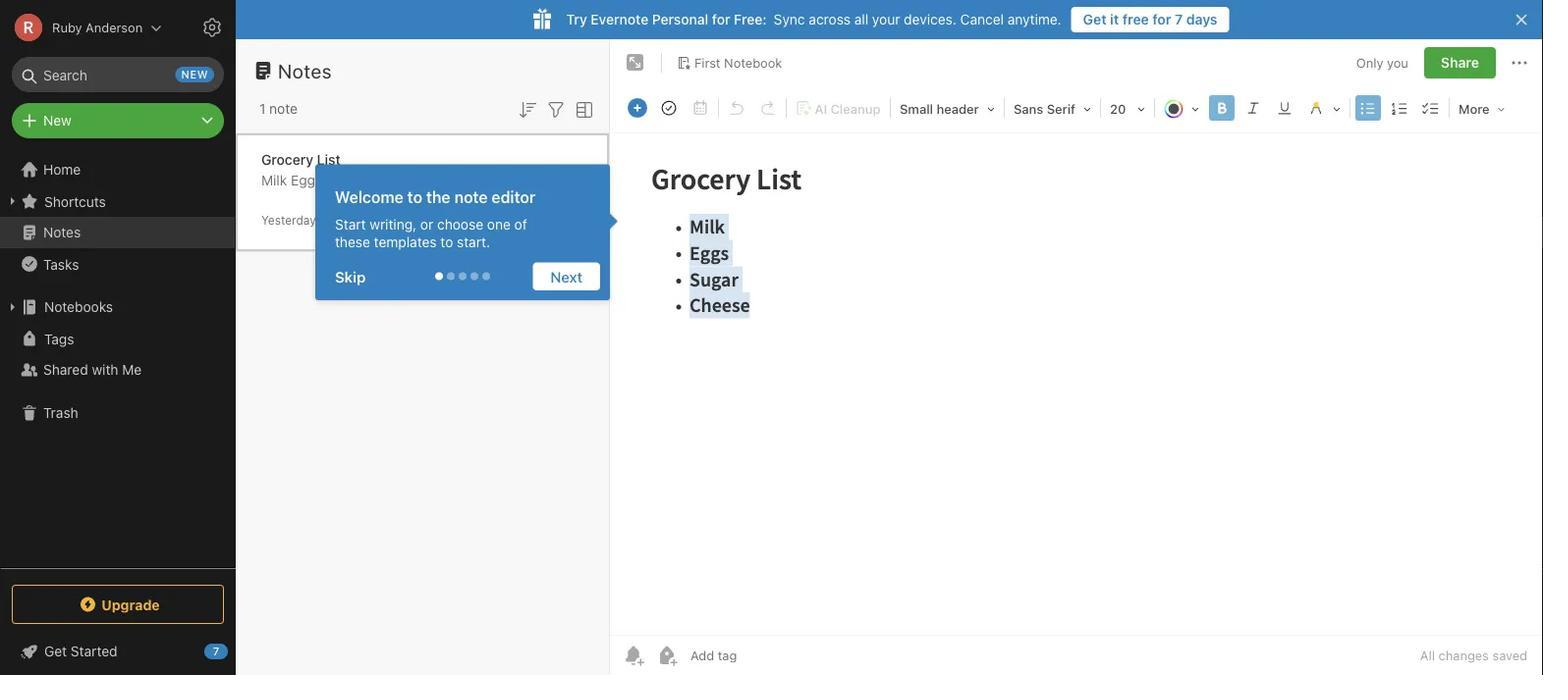 Task type: locate. For each thing, give the bounding box(es) containing it.
Search text field
[[26, 57, 210, 92]]

notes
[[278, 59, 332, 82], [43, 224, 81, 241]]

milk
[[261, 172, 287, 189]]

1 vertical spatial to
[[440, 234, 453, 250]]

None search field
[[26, 57, 210, 92]]

1 horizontal spatial to
[[440, 234, 453, 250]]

1
[[259, 101, 266, 117]]

grocery list
[[261, 152, 341, 168]]

home
[[43, 162, 81, 178]]

1 horizontal spatial note
[[454, 188, 488, 206]]

welcome to the note editor start writing, or choose one of these templates to start.
[[335, 188, 536, 250]]

all changes saved
[[1420, 649, 1527, 663]]

devices.
[[904, 11, 957, 28]]

Highlight field
[[1300, 94, 1348, 123]]

personal
[[652, 11, 708, 28]]

0 vertical spatial note
[[269, 101, 298, 117]]

for for free:
[[712, 11, 730, 28]]

skip button
[[325, 263, 383, 291]]

writing,
[[370, 216, 417, 232]]

note window element
[[610, 39, 1543, 676]]

to down the choose
[[440, 234, 453, 250]]

all
[[854, 11, 868, 28]]

tree
[[0, 154, 236, 568]]

free:
[[734, 11, 767, 28]]

header
[[937, 102, 979, 116]]

get
[[1083, 11, 1107, 28]]

shortcuts button
[[0, 186, 235, 217]]

0 horizontal spatial notes
[[43, 224, 81, 241]]

cancel
[[960, 11, 1004, 28]]

across
[[809, 11, 851, 28]]

the
[[426, 188, 450, 206]]

free
[[1122, 11, 1149, 28]]

try evernote personal for free: sync across all your devices. cancel anytime.
[[566, 11, 1061, 28]]

shared with me link
[[0, 355, 235, 386]]

tree containing home
[[0, 154, 236, 568]]

1 for from the left
[[712, 11, 730, 28]]

get it free for 7 days
[[1083, 11, 1217, 28]]

for left 7
[[1153, 11, 1171, 28]]

click to collapse image
[[228, 639, 243, 663]]

tags
[[44, 331, 74, 347]]

cheese
[[367, 172, 415, 189]]

with
[[92, 362, 118, 378]]

start.
[[457, 234, 490, 250]]

bold image
[[1208, 94, 1236, 122]]

upgrade
[[101, 597, 160, 613]]

1 horizontal spatial notes
[[278, 59, 332, 82]]

0 horizontal spatial for
[[712, 11, 730, 28]]

7
[[1175, 11, 1183, 28]]

shared
[[43, 362, 88, 378]]

1 vertical spatial notes
[[43, 224, 81, 241]]

note right 1
[[269, 101, 298, 117]]

2 for from the left
[[1153, 11, 1171, 28]]

add a reminder image
[[622, 644, 645, 668]]

small
[[900, 102, 933, 116]]

editor
[[492, 188, 536, 206]]

notes inside notes link
[[43, 224, 81, 241]]

note up the choose
[[454, 188, 488, 206]]

0 vertical spatial to
[[407, 188, 422, 206]]

0 vertical spatial notes
[[278, 59, 332, 82]]

to left the
[[407, 188, 422, 206]]

to
[[407, 188, 422, 206], [440, 234, 453, 250]]

list
[[317, 152, 341, 168]]

trash
[[43, 405, 78, 421]]

for inside button
[[1153, 11, 1171, 28]]

of
[[514, 216, 527, 232]]

your
[[872, 11, 900, 28]]

or
[[420, 216, 433, 232]]

More field
[[1452, 94, 1512, 123]]

changes
[[1439, 649, 1489, 663]]

0 horizontal spatial note
[[269, 101, 298, 117]]

0 horizontal spatial to
[[407, 188, 422, 206]]

notes up 1 note
[[278, 59, 332, 82]]

1 vertical spatial note
[[454, 188, 488, 206]]

task image
[[655, 94, 683, 122]]

one
[[487, 216, 511, 232]]

1 horizontal spatial for
[[1153, 11, 1171, 28]]

share
[[1441, 55, 1479, 71]]

note
[[269, 101, 298, 117], [454, 188, 488, 206]]

only you
[[1356, 55, 1408, 70]]

for
[[712, 11, 730, 28], [1153, 11, 1171, 28]]

start
[[335, 216, 366, 232]]

numbered list image
[[1386, 94, 1413, 122]]

for left free:
[[712, 11, 730, 28]]

anytime.
[[1008, 11, 1061, 28]]

settings image
[[200, 16, 224, 39]]

tags button
[[0, 323, 235, 355]]

try
[[566, 11, 587, 28]]

more
[[1459, 102, 1490, 116]]

evernote
[[591, 11, 649, 28]]

note inside note list element
[[269, 101, 298, 117]]

tasks button
[[0, 249, 235, 280]]

notes up tasks
[[43, 224, 81, 241]]

only
[[1356, 55, 1383, 70]]

next
[[550, 268, 582, 285]]



Task type: describe. For each thing, give the bounding box(es) containing it.
shortcuts
[[44, 193, 106, 209]]

days
[[1186, 11, 1217, 28]]

20
[[1110, 102, 1126, 116]]

these
[[335, 234, 370, 250]]

first
[[694, 55, 721, 70]]

grocery
[[261, 152, 313, 168]]

home link
[[0, 154, 236, 186]]

all
[[1420, 649, 1435, 663]]

milk eggs sugar cheese
[[261, 172, 415, 189]]

sugar
[[326, 172, 363, 189]]

share button
[[1424, 47, 1496, 79]]

eggs
[[291, 172, 322, 189]]

expand note image
[[624, 51, 647, 75]]

notebooks link
[[0, 292, 235, 323]]

Font color field
[[1157, 94, 1206, 123]]

Heading level field
[[893, 94, 1002, 123]]

next button
[[533, 263, 600, 291]]

small header
[[900, 102, 979, 116]]

sync
[[774, 11, 805, 28]]

notes inside note list element
[[278, 59, 332, 82]]

me
[[122, 362, 142, 378]]

italic image
[[1240, 94, 1267, 122]]

first notebook
[[694, 55, 782, 70]]

upgrade button
[[12, 585, 224, 625]]

1 note
[[259, 101, 298, 117]]

note list element
[[236, 39, 610, 676]]

for for 7
[[1153, 11, 1171, 28]]

Font family field
[[1007, 94, 1098, 123]]

new
[[43, 112, 71, 129]]

trash link
[[0, 398, 235, 429]]

tasks
[[43, 256, 79, 272]]

yesterday
[[261, 214, 316, 227]]

it
[[1110, 11, 1119, 28]]

expand notebooks image
[[5, 300, 21, 315]]

get it free for 7 days button
[[1071, 7, 1229, 32]]

notebook
[[724, 55, 782, 70]]

choose
[[437, 216, 483, 232]]

underline image
[[1271, 94, 1299, 122]]

notes link
[[0, 217, 235, 249]]

saved
[[1492, 649, 1527, 663]]

welcome
[[335, 188, 403, 206]]

checklist image
[[1417, 94, 1445, 122]]

new button
[[12, 103, 224, 138]]

sans
[[1014, 102, 1043, 116]]

shared with me
[[43, 362, 142, 378]]

skip
[[335, 268, 366, 285]]

Add tag field
[[689, 648, 836, 664]]

templates
[[374, 234, 437, 250]]

sans serif
[[1014, 102, 1075, 116]]

Note Editor text field
[[610, 134, 1543, 636]]

add tag image
[[655, 644, 679, 668]]

note inside 'welcome to the note editor start writing, or choose one of these templates to start.'
[[454, 188, 488, 206]]

bulleted list image
[[1354, 94, 1382, 122]]

serif
[[1047, 102, 1075, 116]]

Font size field
[[1103, 94, 1152, 123]]

Insert field
[[623, 94, 652, 122]]

first notebook button
[[670, 49, 789, 77]]

notebooks
[[44, 299, 113, 315]]

you
[[1387, 55, 1408, 70]]



Task type: vqa. For each thing, say whether or not it's contained in the screenshot.
dropdown list 'menu'
no



